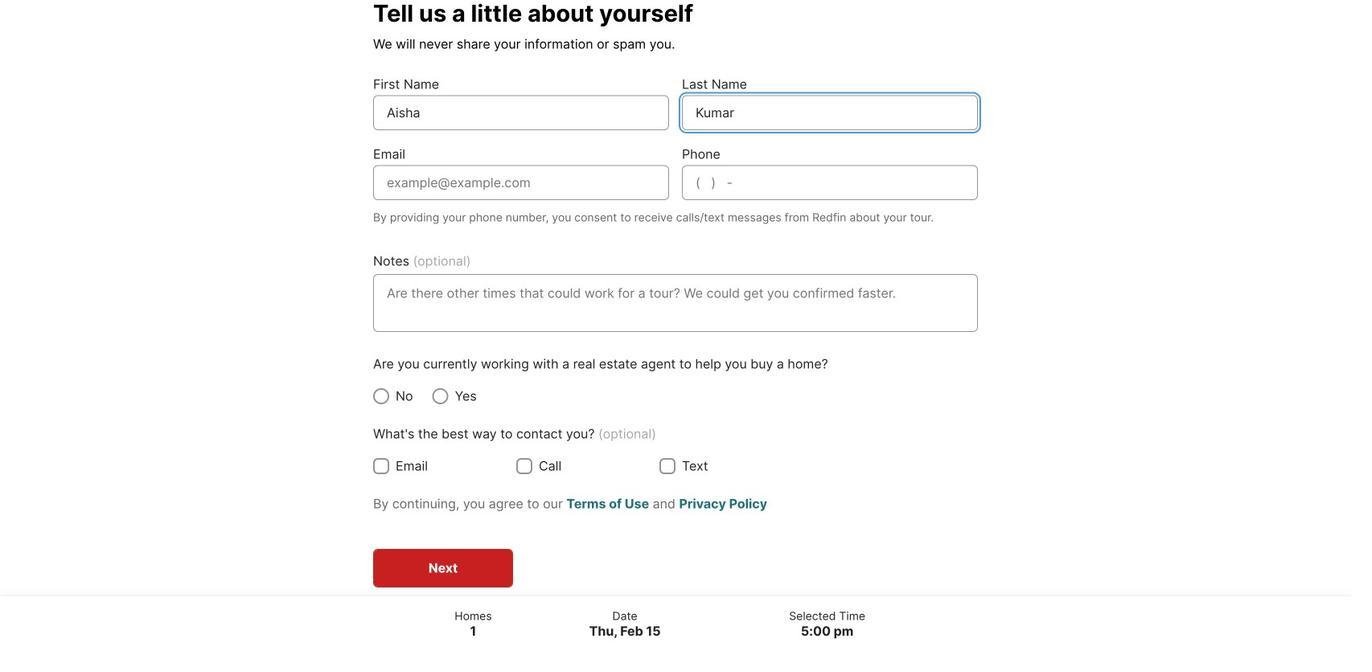 Task type: describe. For each thing, give the bounding box(es) containing it.
none radio inside are you currently working with a real estate agent to help you buy a home? element
[[373, 388, 389, 404]]

(   )   - telephone field
[[696, 175, 965, 190]]

are you currently working with a real estate agent to help you buy a home? element
[[373, 387, 978, 406]]

Notes text field
[[387, 284, 965, 322]]



Task type: vqa. For each thing, say whether or not it's contained in the screenshot.
Are you currently working with a real estate agent to help you buy a home? element
yes



Task type: locate. For each thing, give the bounding box(es) containing it.
None radio
[[373, 388, 389, 404]]

none radio inside are you currently working with a real estate agent to help you buy a home? element
[[432, 388, 449, 404]]

Jane text field
[[387, 105, 656, 120]]

Doe text field
[[696, 105, 965, 120]]

example@example.com email field
[[387, 175, 656, 190]]

None radio
[[432, 388, 449, 404]]

what's the best way to contact you? element
[[373, 457, 978, 476]]

None checkbox
[[373, 458, 389, 474], [516, 458, 533, 474], [660, 458, 676, 474], [373, 458, 389, 474], [516, 458, 533, 474], [660, 458, 676, 474]]



